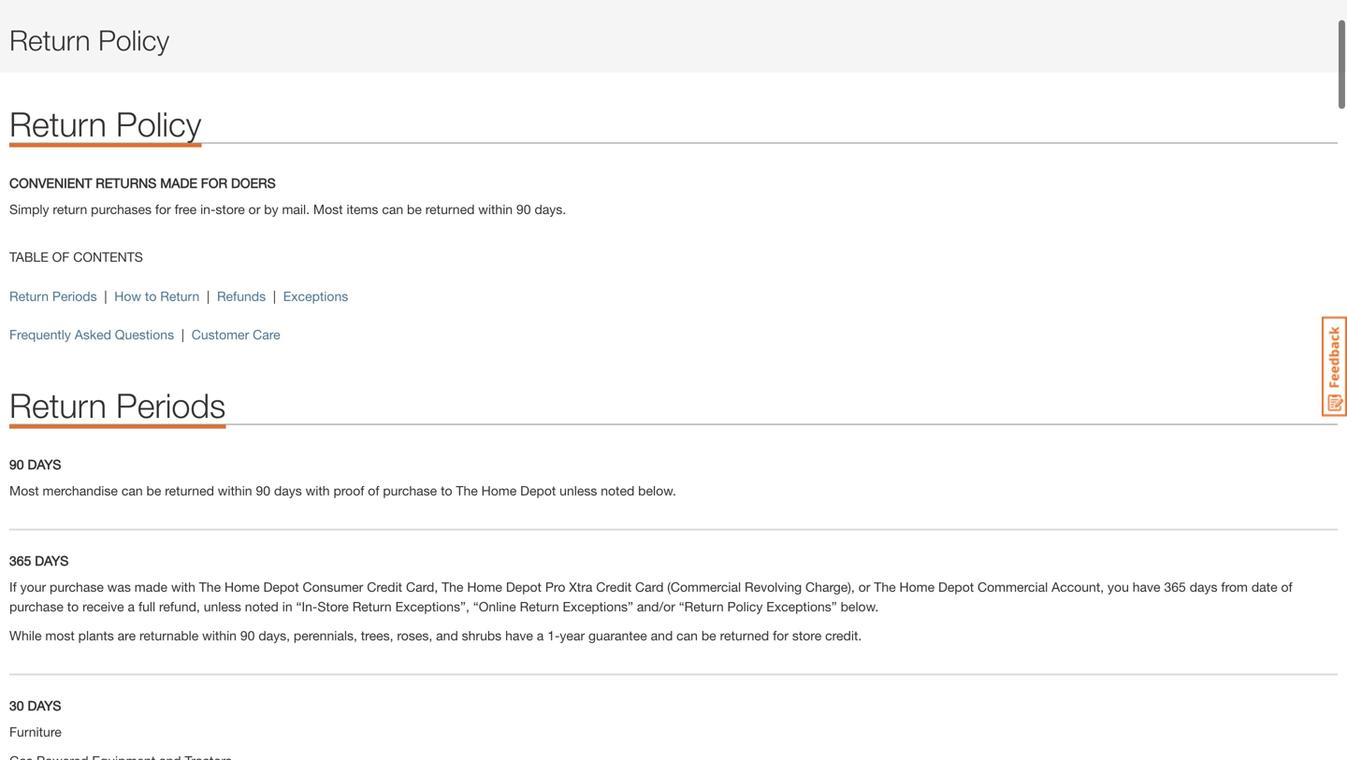 Task type: describe. For each thing, give the bounding box(es) containing it.
date
[[1252, 580, 1278, 595]]

xtra
[[569, 580, 593, 595]]

unless inside if your purchase was made with the home depot consumer credit card, the home depot pro xtra credit card (commercial revolving charge), or the home depot commercial account, you have 365 days from date of purchase to receive a full refund, unless noted in "in-store return exceptions", "online return exceptions" and/or "return policy exceptions" below.
[[204, 599, 241, 615]]

your
[[20, 580, 46, 595]]

exceptions
[[283, 289, 348, 304]]

90 days
[[9, 457, 61, 473]]

and/or
[[637, 599, 675, 615]]

1 vertical spatial returned
[[165, 483, 214, 499]]

2 credit from the left
[[596, 580, 632, 595]]

questions
[[115, 327, 174, 342]]

2 vertical spatial be
[[702, 628, 717, 644]]

care
[[253, 327, 280, 342]]

1-
[[548, 628, 560, 644]]

days inside if your purchase was made with the home depot consumer credit card, the home depot pro xtra credit card (commercial revolving charge), or the home depot commercial account, you have 365 days from date of purchase to receive a full refund, unless noted in "in-store return exceptions", "online return exceptions" and/or "return policy exceptions" below.
[[1190, 580, 1218, 595]]

have inside if your purchase was made with the home depot consumer credit card, the home depot pro xtra credit card (commercial revolving charge), or the home depot commercial account, you have 365 days from date of purchase to receive a full refund, unless noted in "in-store return exceptions", "online return exceptions" and/or "return policy exceptions" below.
[[1133, 580, 1161, 595]]

1 vertical spatial can
[[121, 483, 143, 499]]

30 days
[[9, 698, 61, 714]]

"in-
[[296, 599, 318, 615]]

days for 90 days
[[28, 457, 61, 473]]

0 vertical spatial for
[[155, 202, 171, 217]]

| right 'refunds'
[[273, 289, 276, 304]]

1 vertical spatial be
[[146, 483, 161, 499]]

plants
[[78, 628, 114, 644]]

you
[[1108, 580, 1129, 595]]

full
[[138, 599, 155, 615]]

pro
[[545, 580, 566, 595]]

for
[[201, 175, 227, 191]]

table of contents
[[9, 249, 143, 265]]

if
[[9, 580, 17, 595]]

refund,
[[159, 599, 200, 615]]

most
[[45, 628, 75, 644]]

1 horizontal spatial store
[[793, 628, 822, 644]]

| left how in the top left of the page
[[104, 289, 107, 304]]

periods for return periods
[[116, 386, 226, 425]]

return periods
[[9, 386, 226, 425]]

how
[[114, 289, 141, 304]]

card,
[[406, 580, 438, 595]]

asked
[[75, 327, 111, 342]]

0 vertical spatial days
[[274, 483, 302, 499]]

1 horizontal spatial most
[[313, 202, 343, 217]]

0 vertical spatial returned
[[426, 202, 475, 217]]

are
[[118, 628, 136, 644]]

trees,
[[361, 628, 394, 644]]

while
[[9, 628, 42, 644]]

with inside if your purchase was made with the home depot consumer credit card, the home depot pro xtra credit card (commercial revolving charge), or the home depot commercial account, you have 365 days from date of purchase to receive a full refund, unless noted in "in-store return exceptions", "online return exceptions" and/or "return policy exceptions" below.
[[171, 580, 195, 595]]

2 return policy from the top
[[9, 104, 202, 144]]

merchandise
[[43, 483, 118, 499]]

2 horizontal spatial to
[[441, 483, 452, 499]]

"online
[[473, 599, 516, 615]]

commercial
[[978, 580, 1048, 595]]

customer
[[192, 327, 249, 342]]

1 vertical spatial policy
[[116, 104, 202, 144]]

contents
[[73, 249, 143, 265]]

consumer
[[303, 580, 363, 595]]

2 vertical spatial purchase
[[9, 599, 63, 615]]

year
[[560, 628, 585, 644]]

made
[[135, 580, 168, 595]]

0 vertical spatial with
[[306, 483, 330, 499]]

2 horizontal spatial can
[[677, 628, 698, 644]]

1 credit from the left
[[367, 580, 402, 595]]

items
[[347, 202, 378, 217]]

| left customer
[[181, 327, 184, 342]]

1 and from the left
[[436, 628, 458, 644]]

guarantee
[[589, 628, 647, 644]]

to inside if your purchase was made with the home depot consumer credit card, the home depot pro xtra credit card (commercial revolving charge), or the home depot commercial account, you have 365 days from date of purchase to receive a full refund, unless noted in "in-store return exceptions", "online return exceptions" and/or "return policy exceptions" below.
[[67, 599, 79, 615]]

most merchandise can be returned within 90 days with proof of purchase to the home depot unless noted below.
[[9, 483, 677, 499]]

furniture
[[9, 725, 62, 740]]

0 vertical spatial policy
[[98, 23, 170, 57]]

revolving
[[745, 580, 802, 595]]

days for 30 days
[[28, 698, 61, 714]]

roses,
[[397, 628, 433, 644]]

refunds
[[217, 289, 266, 304]]

returnable
[[139, 628, 199, 644]]

table
[[9, 249, 48, 265]]

periods for return periods | how to return | refunds | exceptions
[[52, 289, 97, 304]]

return periods | how to return | refunds | exceptions
[[9, 289, 348, 304]]

purchases
[[91, 202, 152, 217]]

convenient returns made for doers
[[9, 175, 276, 191]]

by
[[264, 202, 278, 217]]

exceptions",
[[395, 599, 470, 615]]

was
[[107, 580, 131, 595]]

1 vertical spatial for
[[773, 628, 789, 644]]

within for perennials,
[[202, 628, 237, 644]]

days.
[[535, 202, 566, 217]]

1 exceptions" from the left
[[563, 599, 634, 615]]

365 days
[[9, 553, 69, 569]]

2 horizontal spatial returned
[[720, 628, 769, 644]]



Task type: locate. For each thing, give the bounding box(es) containing it.
0 horizontal spatial have
[[505, 628, 533, 644]]

return
[[53, 202, 87, 217]]

1 vertical spatial unless
[[204, 599, 241, 615]]

simply return purchases for free in-store or by mail. most items can be returned within 90 days.
[[9, 202, 574, 217]]

or
[[249, 202, 261, 217], [859, 580, 871, 595]]

1 vertical spatial within
[[218, 483, 252, 499]]

be right the merchandise
[[146, 483, 161, 499]]

within for with
[[218, 483, 252, 499]]

credit right the xtra
[[596, 580, 632, 595]]

0 vertical spatial below.
[[638, 483, 677, 499]]

1 vertical spatial periods
[[116, 386, 226, 425]]

0 horizontal spatial with
[[171, 580, 195, 595]]

periods
[[52, 289, 97, 304], [116, 386, 226, 425]]

mail.
[[282, 202, 310, 217]]

1 vertical spatial store
[[793, 628, 822, 644]]

1 horizontal spatial noted
[[601, 483, 635, 499]]

30
[[9, 698, 24, 714]]

365 inside if your purchase was made with the home depot consumer credit card, the home depot pro xtra credit card (commercial revolving charge), or the home depot commercial account, you have 365 days from date of purchase to receive a full refund, unless noted in "in-store return exceptions", "online return exceptions" and/or "return policy exceptions" below.
[[1165, 580, 1186, 595]]

returns
[[96, 175, 157, 191]]

2 and from the left
[[651, 628, 673, 644]]

1 horizontal spatial have
[[1133, 580, 1161, 595]]

0 horizontal spatial days
[[274, 483, 302, 499]]

0 vertical spatial or
[[249, 202, 261, 217]]

1 vertical spatial purchase
[[50, 580, 104, 595]]

receive
[[82, 599, 124, 615]]

0 horizontal spatial be
[[146, 483, 161, 499]]

1 vertical spatial or
[[859, 580, 871, 595]]

noted
[[601, 483, 635, 499], [245, 599, 279, 615]]

customer care link
[[192, 327, 280, 342]]

below. inside if your purchase was made with the home depot consumer credit card, the home depot pro xtra credit card (commercial revolving charge), or the home depot commercial account, you have 365 days from date of purchase to receive a full refund, unless noted in "in-store return exceptions", "online return exceptions" and/or "return policy exceptions" below.
[[841, 599, 879, 615]]

or left by
[[249, 202, 261, 217]]

2 horizontal spatial be
[[702, 628, 717, 644]]

2 vertical spatial within
[[202, 628, 237, 644]]

0 vertical spatial to
[[145, 289, 157, 304]]

for down revolving
[[773, 628, 789, 644]]

0 horizontal spatial of
[[368, 483, 379, 499]]

0 vertical spatial days
[[28, 457, 61, 473]]

1 horizontal spatial for
[[773, 628, 789, 644]]

(commercial
[[667, 580, 741, 595]]

can
[[382, 202, 403, 217], [121, 483, 143, 499], [677, 628, 698, 644]]

with up refund,
[[171, 580, 195, 595]]

how to return link
[[114, 289, 200, 304]]

have
[[1133, 580, 1161, 595], [505, 628, 533, 644]]

policy
[[98, 23, 170, 57], [116, 104, 202, 144], [728, 599, 763, 615]]

frequently
[[9, 327, 71, 342]]

simply
[[9, 202, 49, 217]]

perennials,
[[294, 628, 357, 644]]

1 horizontal spatial below.
[[841, 599, 879, 615]]

the
[[456, 483, 478, 499], [199, 580, 221, 595], [442, 580, 464, 595], [874, 580, 896, 595]]

0 vertical spatial have
[[1133, 580, 1161, 595]]

refunds link
[[217, 289, 266, 304]]

0 vertical spatial store
[[216, 202, 245, 217]]

1 vertical spatial most
[[9, 483, 39, 499]]

or inside if your purchase was made with the home depot consumer credit card, the home depot pro xtra credit card (commercial revolving charge), or the home depot commercial account, you have 365 days from date of purchase to receive a full refund, unless noted in "in-store return exceptions", "online return exceptions" and/or "return policy exceptions" below.
[[859, 580, 871, 595]]

frequently asked questions | customer care
[[9, 327, 280, 342]]

exceptions link
[[283, 289, 348, 304]]

1 horizontal spatial days
[[1190, 580, 1218, 595]]

0 horizontal spatial and
[[436, 628, 458, 644]]

can right items
[[382, 202, 403, 217]]

below.
[[638, 483, 677, 499], [841, 599, 879, 615]]

0 horizontal spatial credit
[[367, 580, 402, 595]]

days
[[28, 457, 61, 473], [35, 553, 69, 569], [28, 698, 61, 714]]

365 up if
[[9, 553, 31, 569]]

1 vertical spatial with
[[171, 580, 195, 595]]

1 horizontal spatial periods
[[116, 386, 226, 425]]

store left credit.
[[793, 628, 822, 644]]

2 vertical spatial to
[[67, 599, 79, 615]]

1 horizontal spatial to
[[145, 289, 157, 304]]

card
[[635, 580, 664, 595]]

of
[[368, 483, 379, 499], [1282, 580, 1293, 595]]

from
[[1222, 580, 1248, 595]]

purchase down your
[[9, 599, 63, 615]]

1 vertical spatial of
[[1282, 580, 1293, 595]]

1 horizontal spatial a
[[537, 628, 544, 644]]

365 right you
[[1165, 580, 1186, 595]]

0 horizontal spatial to
[[67, 599, 79, 615]]

exceptions" down charge),
[[767, 599, 837, 615]]

return periods link
[[9, 289, 97, 304]]

1 vertical spatial return policy
[[9, 104, 202, 144]]

credit.
[[826, 628, 862, 644]]

account,
[[1052, 580, 1104, 595]]

periods down table of contents
[[52, 289, 97, 304]]

with
[[306, 483, 330, 499], [171, 580, 195, 595]]

|
[[104, 289, 107, 304], [207, 289, 210, 304], [273, 289, 276, 304], [181, 327, 184, 342]]

free
[[175, 202, 197, 217]]

for left free
[[155, 202, 171, 217]]

of
[[52, 249, 70, 265]]

in-
[[200, 202, 216, 217]]

have left 1-
[[505, 628, 533, 644]]

365
[[9, 553, 31, 569], [1165, 580, 1186, 595]]

1 horizontal spatial 365
[[1165, 580, 1186, 595]]

have right you
[[1133, 580, 1161, 595]]

1 vertical spatial days
[[1190, 580, 1218, 595]]

1 horizontal spatial or
[[859, 580, 871, 595]]

depot
[[520, 483, 556, 499], [263, 580, 299, 595], [506, 580, 542, 595], [939, 580, 974, 595]]

days for 365 days
[[35, 553, 69, 569]]

days,
[[259, 628, 290, 644]]

1 horizontal spatial can
[[382, 202, 403, 217]]

can right the merchandise
[[121, 483, 143, 499]]

if your purchase was made with the home depot consumer credit card, the home depot pro xtra credit card (commercial revolving charge), or the home depot commercial account, you have 365 days from date of purchase to receive a full refund, unless noted in "in-store return exceptions", "online return exceptions" and/or "return policy exceptions" below.
[[9, 580, 1293, 615]]

and
[[436, 628, 458, 644], [651, 628, 673, 644]]

frequently asked questions link
[[9, 327, 174, 342]]

1 horizontal spatial unless
[[560, 483, 597, 499]]

be
[[407, 202, 422, 217], [146, 483, 161, 499], [702, 628, 717, 644]]

0 horizontal spatial 365
[[9, 553, 31, 569]]

0 horizontal spatial a
[[128, 599, 135, 615]]

exceptions"
[[563, 599, 634, 615], [767, 599, 837, 615]]

0 horizontal spatial periods
[[52, 289, 97, 304]]

return
[[9, 23, 90, 57], [9, 104, 107, 144], [9, 289, 49, 304], [160, 289, 200, 304], [9, 386, 107, 425], [353, 599, 392, 615], [520, 599, 559, 615]]

| left refunds link
[[207, 289, 210, 304]]

0 vertical spatial of
[[368, 483, 379, 499]]

purchase up receive
[[50, 580, 104, 595]]

0 vertical spatial a
[[128, 599, 135, 615]]

a left full
[[128, 599, 135, 615]]

0 vertical spatial 365
[[9, 553, 31, 569]]

or right charge),
[[859, 580, 871, 595]]

proof
[[334, 483, 364, 499]]

2 vertical spatial policy
[[728, 599, 763, 615]]

most right mail.
[[313, 202, 343, 217]]

1 vertical spatial below.
[[841, 599, 879, 615]]

made
[[160, 175, 197, 191]]

2 vertical spatial days
[[28, 698, 61, 714]]

noted inside if your purchase was made with the home depot consumer credit card, the home depot pro xtra credit card (commercial revolving charge), or the home depot commercial account, you have 365 days from date of purchase to receive a full refund, unless noted in "in-store return exceptions", "online return exceptions" and/or "return policy exceptions" below.
[[245, 599, 279, 615]]

most down 90 days
[[9, 483, 39, 499]]

days up your
[[35, 553, 69, 569]]

within
[[478, 202, 513, 217], [218, 483, 252, 499], [202, 628, 237, 644]]

of inside if your purchase was made with the home depot consumer credit card, the home depot pro xtra credit card (commercial revolving charge), or the home depot commercial account, you have 365 days from date of purchase to receive a full refund, unless noted in "in-store return exceptions", "online return exceptions" and/or "return policy exceptions" below.
[[1282, 580, 1293, 595]]

of right date
[[1282, 580, 1293, 595]]

90
[[517, 202, 531, 217], [9, 457, 24, 473], [256, 483, 271, 499], [240, 628, 255, 644]]

credit
[[367, 580, 402, 595], [596, 580, 632, 595]]

a left 1-
[[537, 628, 544, 644]]

0 vertical spatial purchase
[[383, 483, 437, 499]]

days up the merchandise
[[28, 457, 61, 473]]

0 vertical spatial return policy
[[9, 23, 170, 57]]

0 vertical spatial noted
[[601, 483, 635, 499]]

0 vertical spatial periods
[[52, 289, 97, 304]]

a inside if your purchase was made with the home depot consumer credit card, the home depot pro xtra credit card (commercial revolving charge), or the home depot commercial account, you have 365 days from date of purchase to receive a full refund, unless noted in "in-store return exceptions", "online return exceptions" and/or "return policy exceptions" below.
[[128, 599, 135, 615]]

and right roses,
[[436, 628, 458, 644]]

days left from
[[1190, 580, 1218, 595]]

in
[[282, 599, 293, 615]]

days
[[274, 483, 302, 499], [1190, 580, 1218, 595]]

0 horizontal spatial returned
[[165, 483, 214, 499]]

1 return policy from the top
[[9, 23, 170, 57]]

shrubs
[[462, 628, 502, 644]]

1 vertical spatial to
[[441, 483, 452, 499]]

0 vertical spatial can
[[382, 202, 403, 217]]

1 vertical spatial a
[[537, 628, 544, 644]]

0 horizontal spatial most
[[9, 483, 39, 499]]

store
[[318, 599, 349, 615]]

1 horizontal spatial and
[[651, 628, 673, 644]]

exceptions" down the xtra
[[563, 599, 634, 615]]

charge),
[[806, 580, 855, 595]]

purchase
[[383, 483, 437, 499], [50, 580, 104, 595], [9, 599, 63, 615]]

0 horizontal spatial below.
[[638, 483, 677, 499]]

0 horizontal spatial noted
[[245, 599, 279, 615]]

with left proof
[[306, 483, 330, 499]]

0 horizontal spatial for
[[155, 202, 171, 217]]

1 horizontal spatial credit
[[596, 580, 632, 595]]

2 vertical spatial can
[[677, 628, 698, 644]]

0 vertical spatial unless
[[560, 483, 597, 499]]

1 horizontal spatial with
[[306, 483, 330, 499]]

1 vertical spatial 365
[[1165, 580, 1186, 595]]

1 horizontal spatial of
[[1282, 580, 1293, 595]]

convenient
[[9, 175, 92, 191]]

purchase right proof
[[383, 483, 437, 499]]

0 horizontal spatial or
[[249, 202, 261, 217]]

can down "return
[[677, 628, 698, 644]]

while most plants are returnable within 90 days, perennials, trees, roses, and shrubs have a 1-year guarantee and can be returned for store credit.
[[9, 628, 862, 644]]

2 vertical spatial returned
[[720, 628, 769, 644]]

0 vertical spatial be
[[407, 202, 422, 217]]

store down for
[[216, 202, 245, 217]]

days left proof
[[274, 483, 302, 499]]

unless
[[560, 483, 597, 499], [204, 599, 241, 615]]

return policy
[[9, 23, 170, 57], [9, 104, 202, 144]]

be right items
[[407, 202, 422, 217]]

days up furniture
[[28, 698, 61, 714]]

0 vertical spatial within
[[478, 202, 513, 217]]

home
[[482, 483, 517, 499], [225, 580, 260, 595], [467, 580, 502, 595], [900, 580, 935, 595]]

and down and/or
[[651, 628, 673, 644]]

1 vertical spatial have
[[505, 628, 533, 644]]

1 horizontal spatial be
[[407, 202, 422, 217]]

1 horizontal spatial exceptions"
[[767, 599, 837, 615]]

credit left card, in the left bottom of the page
[[367, 580, 402, 595]]

periods down frequently asked questions | customer care at the left top of the page
[[116, 386, 226, 425]]

1 vertical spatial days
[[35, 553, 69, 569]]

1 vertical spatial noted
[[245, 599, 279, 615]]

0 horizontal spatial can
[[121, 483, 143, 499]]

be down "return
[[702, 628, 717, 644]]

store
[[216, 202, 245, 217], [793, 628, 822, 644]]

feedback link image
[[1322, 316, 1348, 417]]

0 horizontal spatial unless
[[204, 599, 241, 615]]

0 vertical spatial most
[[313, 202, 343, 217]]

0 horizontal spatial store
[[216, 202, 245, 217]]

0 horizontal spatial exceptions"
[[563, 599, 634, 615]]

2 exceptions" from the left
[[767, 599, 837, 615]]

to
[[145, 289, 157, 304], [441, 483, 452, 499], [67, 599, 79, 615]]

of right proof
[[368, 483, 379, 499]]

doers
[[231, 175, 276, 191]]

"return
[[679, 599, 724, 615]]

policy inside if your purchase was made with the home depot consumer credit card, the home depot pro xtra credit card (commercial revolving charge), or the home depot commercial account, you have 365 days from date of purchase to receive a full refund, unless noted in "in-store return exceptions", "online return exceptions" and/or "return policy exceptions" below.
[[728, 599, 763, 615]]

1 horizontal spatial returned
[[426, 202, 475, 217]]



Task type: vqa. For each thing, say whether or not it's contained in the screenshot.
Check
no



